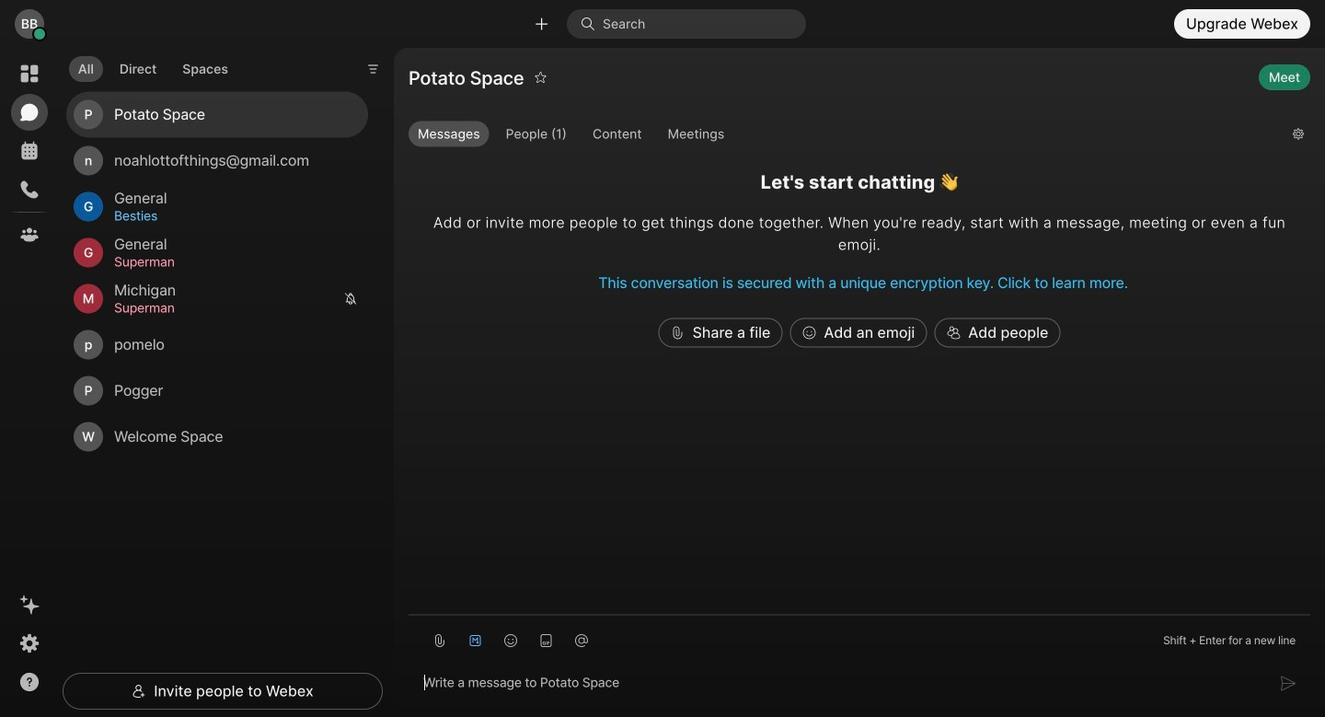Task type: vqa. For each thing, say whether or not it's contained in the screenshot.
Fred's House list item
no



Task type: describe. For each thing, give the bounding box(es) containing it.
1 general list item from the top
[[66, 184, 368, 230]]

superman element for michigan, notifications are muted for this space list item
[[114, 298, 333, 318]]

welcome space list item
[[66, 414, 368, 460]]

superman element for 2nd general list item
[[114, 252, 346, 272]]

michigan, notifications are muted for this space list item
[[66, 276, 368, 322]]

pomelo list item
[[66, 322, 368, 368]]

webex tab list
[[11, 55, 48, 253]]

besties element
[[114, 206, 346, 226]]

potato space list item
[[66, 92, 368, 138]]

2 general list item from the top
[[66, 230, 368, 276]]

message composer toolbar element
[[409, 616, 1311, 658]]



Task type: locate. For each thing, give the bounding box(es) containing it.
noahlottofthings@gmail.com list item
[[66, 138, 368, 184]]

1 vertical spatial superman element
[[114, 298, 333, 318]]

1 superman element from the top
[[114, 252, 346, 272]]

pogger list item
[[66, 368, 368, 414]]

notifications are muted for this space image
[[344, 292, 357, 305]]

superman element inside general list item
[[114, 252, 346, 272]]

superman element up pomelo list item at the left of page
[[114, 298, 333, 318]]

2 superman element from the top
[[114, 298, 333, 318]]

general list item
[[66, 184, 368, 230], [66, 230, 368, 276]]

group
[[409, 121, 1279, 151]]

navigation
[[0, 48, 59, 717]]

superman element
[[114, 252, 346, 272], [114, 298, 333, 318]]

0 vertical spatial superman element
[[114, 252, 346, 272]]

tab list
[[64, 45, 242, 87]]

superman element inside michigan, notifications are muted for this space list item
[[114, 298, 333, 318]]

superman element up michigan, notifications are muted for this space list item
[[114, 252, 346, 272]]



